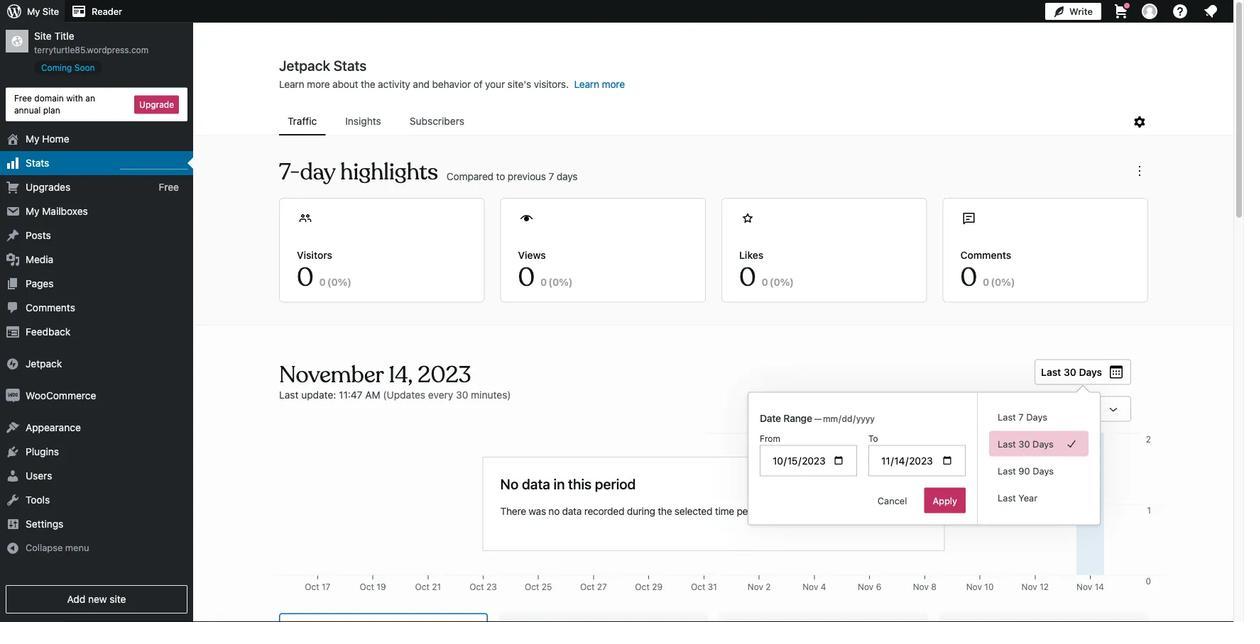 Task type: locate. For each thing, give the bounding box(es) containing it.
no data in this period
[[500, 476, 636, 493]]

1 horizontal spatial time
[[877, 506, 897, 518]]

1 vertical spatial last 30 days
[[998, 439, 1054, 450]]

oct left 25 at the bottom
[[525, 583, 539, 593]]

time left range.
[[877, 506, 897, 518]]

7 up 90
[[1019, 412, 1024, 423]]

views inside the views 0 0 ( 0 %)
[[518, 249, 546, 261]]

img image for woocommerce
[[6, 389, 20, 403]]

2 horizontal spatial 30
[[1064, 366, 1077, 378]]

8
[[931, 583, 937, 593]]

( inside the 'visitors 0 0 ( 0 %)'
[[327, 276, 331, 288]]

0 horizontal spatial the
[[361, 78, 375, 90]]

2
[[1146, 435, 1151, 445], [766, 583, 771, 593]]

during
[[627, 506, 655, 518]]

1 vertical spatial img image
[[6, 389, 20, 403]]

—
[[814, 414, 822, 424]]

last for last 7 days button
[[998, 412, 1016, 423]]

soon
[[74, 62, 95, 72]]

menu containing traffic
[[279, 109, 1131, 136]]

1 vertical spatial 7
[[1019, 412, 1024, 423]]

27
[[597, 583, 607, 593]]

1 vertical spatial 2
[[766, 583, 771, 593]]

last up last 90 days at the bottom
[[998, 412, 1016, 423]]

posts link
[[0, 224, 193, 248]]

30 up 90
[[1019, 439, 1030, 450]]

your
[[485, 78, 505, 90]]

1 vertical spatial data
[[562, 506, 582, 518]]

30
[[1064, 366, 1077, 378], [456, 389, 468, 401], [1019, 439, 1030, 450]]

8 oct from the left
[[691, 583, 706, 593]]

oct
[[305, 583, 319, 593], [360, 583, 374, 593], [415, 583, 430, 593], [470, 583, 484, 593], [525, 583, 539, 593], [580, 583, 595, 593], [635, 583, 650, 593], [691, 583, 706, 593]]

5 nov from the left
[[966, 583, 982, 593]]

add new site link
[[6, 586, 187, 614]]

%)
[[338, 276, 352, 288], [559, 276, 573, 288], [780, 276, 794, 288], [1001, 276, 1015, 288]]

nov left 4
[[803, 583, 819, 593]]

my left reader link
[[27, 6, 40, 17]]

my for my mailboxes
[[26, 206, 39, 217]]

days inside jetpack stats main content
[[1079, 366, 1102, 378]]

my
[[27, 6, 40, 17], [26, 133, 39, 145], [26, 206, 39, 217]]

2 ( from the left
[[549, 276, 553, 288]]

oct for oct 17
[[305, 583, 319, 593]]

1 %) from the left
[[338, 276, 352, 288]]

pages link
[[0, 272, 193, 296]]

last left 90
[[998, 466, 1016, 477]]

nov for nov 6
[[858, 583, 874, 593]]

every
[[428, 389, 453, 401]]

1 horizontal spatial data
[[562, 506, 582, 518]]

30 up last 7 days button
[[1064, 366, 1077, 378]]

2 %) from the left
[[559, 276, 573, 288]]

1 horizontal spatial free
[[159, 181, 179, 193]]

oct 25
[[525, 583, 552, 593]]

last 30 days button up last 7 days button
[[1035, 360, 1131, 385]]

period
[[595, 476, 636, 493]]

days right 90
[[1033, 466, 1054, 477]]

30 right every
[[456, 389, 468, 401]]

nov 14
[[1077, 583, 1104, 593]]

last inside 'button'
[[998, 466, 1016, 477]]

last 30 days up last 90 days at the bottom
[[998, 439, 1054, 450]]

media
[[26, 254, 53, 266]]

jetpack stats main content
[[194, 56, 1234, 623]]

my home link
[[0, 127, 193, 151]]

img image for jetpack
[[6, 357, 20, 372]]

nov left 6
[[858, 583, 874, 593]]

4 ( from the left
[[991, 276, 995, 288]]

0
[[297, 262, 314, 294], [518, 262, 535, 294], [739, 262, 756, 294], [961, 262, 977, 294], [319, 276, 326, 288], [331, 276, 338, 288], [541, 276, 547, 288], [553, 276, 559, 288], [762, 276, 768, 288], [774, 276, 780, 288], [983, 276, 990, 288], [995, 276, 1001, 288], [1146, 577, 1151, 587]]

1 horizontal spatial views
[[838, 403, 866, 414]]

%) inside the 'visitors 0 0 ( 0 %)'
[[338, 276, 352, 288]]

last 30 days button
[[1035, 360, 1131, 385], [989, 431, 1089, 457]]

last 30 days up last 7 days button
[[1041, 366, 1102, 378]]

5 oct from the left
[[525, 583, 539, 593]]

last up last 7 days button
[[1041, 366, 1061, 378]]

nov 4
[[803, 583, 826, 593]]

7
[[549, 170, 554, 182], [1019, 412, 1024, 423]]

oct left the 17
[[305, 583, 319, 593]]

1 horizontal spatial the
[[658, 506, 672, 518]]

4 oct from the left
[[470, 583, 484, 593]]

there
[[500, 506, 526, 518]]

0 vertical spatial 2
[[1146, 435, 1151, 445]]

1 horizontal spatial 7
[[1019, 412, 1024, 423]]

oct for oct 25
[[525, 583, 539, 593]]

site title terryturtle85.wordpress.com
[[34, 30, 149, 55]]

img image inside jetpack link
[[6, 357, 20, 372]]

oct left the 31
[[691, 583, 706, 593]]

nov 10
[[966, 583, 994, 593]]

7 oct from the left
[[635, 583, 650, 593]]

apply
[[933, 496, 957, 506]]

days
[[1079, 366, 1102, 378], [1026, 412, 1048, 423], [1033, 439, 1054, 450], [1033, 466, 1054, 477]]

21
[[432, 583, 441, 593]]

1 vertical spatial my
[[26, 133, 39, 145]]

1 ( from the left
[[327, 276, 331, 288]]

oct for oct 23
[[470, 583, 484, 593]]

0 vertical spatial last 30 days button
[[1035, 360, 1131, 385]]

oct left 21
[[415, 583, 430, 593]]

0 horizontal spatial data
[[522, 476, 550, 493]]

0 vertical spatial the
[[361, 78, 375, 90]]

the right the about
[[361, 78, 375, 90]]

2 vertical spatial my
[[26, 206, 39, 217]]

0 horizontal spatial 30
[[456, 389, 468, 401]]

comments inside comments 0 0 ( 0 %)
[[961, 249, 1011, 261]]

7 left days
[[549, 170, 554, 182]]

visitors
[[297, 249, 332, 261]]

4 %) from the left
[[1001, 276, 1015, 288]]

last for 'last year' button
[[998, 493, 1016, 504]]

days inside 'button'
[[1033, 466, 1054, 477]]

nov left 14
[[1077, 583, 1093, 593]]

insights
[[345, 115, 381, 127]]

plugins
[[26, 446, 59, 458]]

2 for nov 2
[[766, 583, 771, 593]]

2 for 100,000 2 1 0
[[1146, 435, 1151, 445]]

img image left jetpack
[[6, 357, 20, 372]]

collapse menu
[[26, 543, 89, 554]]

about
[[332, 78, 358, 90]]

2 vertical spatial 30
[[1019, 439, 1030, 450]]

( inside the views 0 0 ( 0 %)
[[549, 276, 553, 288]]

0 horizontal spatial 2
[[766, 583, 771, 593]]

learn more link
[[574, 78, 625, 90]]

views for views 0 0 ( 0 %)
[[518, 249, 546, 261]]

2 nov from the left
[[803, 583, 819, 593]]

settings
[[26, 519, 63, 531]]

range
[[784, 413, 812, 424]]

( inside 'likes 0 0 ( 0 %)'
[[770, 276, 774, 288]]

oct left 27
[[580, 583, 595, 593]]

my up posts
[[26, 206, 39, 217]]

nov for nov 14
[[1077, 583, 1093, 593]]

4 nov from the left
[[913, 583, 929, 593]]

1 nov from the left
[[748, 583, 763, 593]]

site
[[43, 6, 59, 17], [34, 30, 52, 42]]

days up last 7 days button
[[1079, 366, 1102, 378]]

my home
[[26, 133, 69, 145]]

2 inside 100,000 2 1 0
[[1146, 435, 1151, 445]]

upgrade
[[139, 100, 174, 110]]

november
[[279, 361, 384, 390]]

write link
[[1045, 0, 1102, 23]]

( for likes 0 0 ( 0 %)
[[770, 276, 774, 288]]

(
[[327, 276, 331, 288], [549, 276, 553, 288], [770, 276, 774, 288], [991, 276, 995, 288]]

comments for comments
[[26, 302, 75, 314]]

nov left '8'
[[913, 583, 929, 593]]

previous
[[508, 170, 546, 182]]

data right no
[[562, 506, 582, 518]]

0 vertical spatial views
[[518, 249, 546, 261]]

0 vertical spatial my
[[27, 6, 40, 17]]

17
[[322, 583, 331, 593]]

last for the bottommost last 30 days button
[[998, 439, 1016, 450]]

0 vertical spatial free
[[14, 93, 32, 103]]

nov right the 31
[[748, 583, 763, 593]]

2 img image from the top
[[6, 389, 20, 403]]

none date field inside date range tooltip
[[822, 412, 897, 426]]

oct 21
[[415, 583, 441, 593]]

0 vertical spatial img image
[[6, 357, 20, 372]]

with
[[66, 93, 83, 103]]

0 vertical spatial comments
[[961, 249, 1011, 261]]

1 oct from the left
[[305, 583, 319, 593]]

1 vertical spatial last 30 days button
[[989, 431, 1089, 457]]

compared to previous 7 days
[[447, 170, 578, 182]]

( inside comments 0 0 ( 0 %)
[[991, 276, 995, 288]]

try
[[770, 506, 784, 518]]

oct for oct 31
[[691, 583, 706, 593]]

0 inside 100,000 2 1 0
[[1146, 577, 1151, 587]]

days up last 90 days 'button'
[[1026, 412, 1048, 423]]

0 vertical spatial last 30 days
[[1041, 366, 1102, 378]]

0 horizontal spatial 7
[[549, 170, 554, 182]]

%) inside the views 0 0 ( 0 %)
[[559, 276, 573, 288]]

7 nov from the left
[[1077, 583, 1093, 593]]

of
[[474, 78, 483, 90]]

nov left 12
[[1022, 583, 1038, 593]]

None date field
[[822, 412, 897, 426]]

posts
[[26, 230, 51, 242]]

manage your notifications image
[[1202, 3, 1219, 20]]

( for comments 0 0 ( 0 %)
[[991, 276, 995, 288]]

data left the in
[[522, 476, 550, 493]]

0 horizontal spatial comments
[[26, 302, 75, 314]]

oct left 19
[[360, 583, 374, 593]]

last 30 days button inside jetpack stats main content
[[1035, 360, 1131, 385]]

my for my home
[[26, 133, 39, 145]]

last 30 days inside date range tooltip
[[998, 439, 1054, 450]]

pages
[[26, 278, 54, 290]]

reader link
[[65, 0, 128, 23]]

%) inside 'likes 0 0 ( 0 %)'
[[780, 276, 794, 288]]

subscribers
[[410, 115, 464, 127]]

0 vertical spatial 100,000
[[1119, 435, 1151, 445]]

img image left woocommerce
[[6, 389, 20, 403]]

1 vertical spatial free
[[159, 181, 179, 193]]

6
[[876, 583, 882, 593]]

0 vertical spatial 30
[[1064, 366, 1077, 378]]

views 0 0 ( 0 %)
[[518, 249, 573, 294]]

3 %) from the left
[[780, 276, 794, 288]]

1 horizontal spatial 2
[[1146, 435, 1151, 445]]

views
[[518, 249, 546, 261], [838, 403, 866, 414]]

3 ( from the left
[[770, 276, 774, 288]]

activity
[[378, 78, 410, 90]]

1 vertical spatial site
[[34, 30, 52, 42]]

1 vertical spatial the
[[658, 506, 672, 518]]

my mailboxes link
[[0, 200, 193, 224]]

1 vertical spatial 30
[[456, 389, 468, 401]]

0 vertical spatial 7
[[549, 170, 554, 182]]

last 7 days button
[[989, 404, 1089, 430]]

last left update:
[[279, 389, 299, 401]]

site up the title
[[43, 6, 59, 17]]

comments 0 0 ( 0 %)
[[961, 249, 1015, 294]]

menu
[[65, 543, 89, 554]]

img image inside woocommerce link
[[6, 389, 20, 403]]

14
[[1095, 583, 1104, 593]]

1
[[1147, 506, 1151, 516]]

1 100,000 from the top
[[1119, 435, 1151, 445]]

3 nov from the left
[[858, 583, 874, 593]]

3 oct from the left
[[415, 583, 430, 593]]

write
[[1070, 6, 1093, 17]]

range.
[[899, 506, 927, 518]]

1 horizontal spatial 30
[[1019, 439, 1030, 450]]

the right during
[[658, 506, 672, 518]]

100,000 for 100,000 2 1 0
[[1119, 435, 1151, 445]]

free up annual plan
[[14, 93, 32, 103]]

oct left 29
[[635, 583, 650, 593]]

1 horizontal spatial comments
[[961, 249, 1011, 261]]

1 vertical spatial comments
[[26, 302, 75, 314]]

oct 17
[[305, 583, 331, 593]]

2 100,000 from the top
[[1119, 583, 1151, 593]]

add new site
[[67, 594, 126, 606]]

free inside free domain with an annual plan
[[14, 93, 32, 103]]

1 vertical spatial 100,000
[[1119, 583, 1151, 593]]

reader
[[92, 6, 122, 17]]

nov left '10' in the bottom right of the page
[[966, 583, 982, 593]]

img image
[[6, 357, 20, 372], [6, 389, 20, 403]]

None checkbox
[[883, 402, 897, 417]]

100,000 2 1 0
[[1119, 435, 1151, 587]]

from
[[760, 434, 780, 444]]

am
[[365, 389, 380, 401]]

oct left 23
[[470, 583, 484, 593]]

nov 8
[[913, 583, 937, 593]]

1 img image from the top
[[6, 357, 20, 372]]

last left year
[[998, 493, 1016, 504]]

menu inside jetpack stats main content
[[279, 109, 1131, 136]]

0 horizontal spatial free
[[14, 93, 32, 103]]

oct 27
[[580, 583, 607, 593]]

2 oct from the left
[[360, 583, 374, 593]]

time left period.
[[715, 506, 734, 518]]

free down highest hourly views 0 image
[[159, 181, 179, 193]]

menu
[[279, 109, 1131, 136]]

%) inside comments 0 0 ( 0 %)
[[1001, 276, 1015, 288]]

time image
[[1237, 55, 1244, 67]]

date range —
[[760, 413, 822, 424]]

visitors 0 0 ( 0 %)
[[297, 249, 352, 294]]

%) for likes 0 0 ( 0 %)
[[780, 276, 794, 288]]

last down last 7 days
[[998, 439, 1016, 450]]

last inside button
[[998, 412, 1016, 423]]

From date field
[[760, 446, 857, 477]]

6 oct from the left
[[580, 583, 595, 593]]

last 30 days button down last 7 days button
[[989, 431, 1089, 457]]

my left home
[[26, 133, 39, 145]]

days inside button
[[1026, 412, 1048, 423]]

my shopping cart image
[[1113, 3, 1130, 20]]

last 90 days button
[[989, 458, 1089, 484]]

6 nov from the left
[[1022, 583, 1038, 593]]

my mailboxes
[[26, 206, 88, 217]]

date
[[760, 413, 781, 424]]

learn more
[[574, 78, 625, 90]]

0 horizontal spatial views
[[518, 249, 546, 261]]

0 horizontal spatial time
[[715, 506, 734, 518]]

1 vertical spatial views
[[838, 403, 866, 414]]

0 vertical spatial data
[[522, 476, 550, 493]]

users
[[26, 471, 52, 482]]

site left the title
[[34, 30, 52, 42]]



Task type: describe. For each thing, give the bounding box(es) containing it.
annual plan
[[14, 105, 60, 115]]

title
[[54, 30, 74, 42]]

free for free
[[159, 181, 179, 193]]

nov for nov 2
[[748, 583, 763, 593]]

year
[[1019, 493, 1038, 504]]

( for visitors 0 0 ( 0 %)
[[327, 276, 331, 288]]

7-
[[279, 158, 300, 187]]

my profile image
[[1142, 4, 1158, 19]]

last inside november 14, 2023 last update: 11:47 am (updates every 30 minutes)
[[279, 389, 299, 401]]

was
[[529, 506, 546, 518]]

tools link
[[0, 489, 193, 513]]

selecting
[[787, 506, 827, 518]]

comments for comments 0 0 ( 0 %)
[[961, 249, 1011, 261]]

19
[[377, 583, 386, 593]]

2 time from the left
[[877, 506, 897, 518]]

2023
[[418, 361, 471, 390]]

coming
[[41, 62, 72, 72]]

last for last 90 days 'button'
[[998, 466, 1016, 477]]

no
[[549, 506, 560, 518]]

learn
[[279, 78, 304, 90]]

free for free domain with an annual plan
[[14, 93, 32, 103]]

0 vertical spatial site
[[43, 6, 59, 17]]

( for views 0 0 ( 0 %)
[[549, 276, 553, 288]]

90
[[1019, 466, 1030, 477]]

the inside jetpack stats learn more about the activity and behavior of your site's visitors. learn more
[[361, 78, 375, 90]]

stats link
[[0, 151, 193, 175]]

site inside site title terryturtle85.wordpress.com
[[34, 30, 52, 42]]

nov 6
[[858, 583, 882, 593]]

%) for visitors 0 0 ( 0 %)
[[338, 276, 352, 288]]

nov for nov 4
[[803, 583, 819, 593]]

views for views
[[838, 403, 866, 414]]

period.
[[737, 506, 768, 518]]

different
[[837, 506, 875, 518]]

oct for oct 27
[[580, 583, 595, 593]]

compared
[[447, 170, 494, 182]]

jetpack
[[26, 358, 62, 370]]

1 time from the left
[[715, 506, 734, 518]]

oct 23
[[470, 583, 497, 593]]

date range tooltip
[[741, 385, 1101, 526]]

30 inside november 14, 2023 last update: 11:47 am (updates every 30 minutes)
[[456, 389, 468, 401]]

last 30 days inside jetpack stats main content
[[1041, 366, 1102, 378]]

in
[[554, 476, 565, 493]]

14,
[[389, 361, 413, 390]]

settings link
[[0, 513, 193, 537]]

my site
[[27, 6, 59, 17]]

domain
[[34, 93, 64, 103]]

oct for oct 21
[[415, 583, 430, 593]]

appearance
[[26, 422, 81, 434]]

traffic
[[288, 115, 317, 127]]

visitors.
[[534, 78, 569, 90]]

site's
[[508, 78, 531, 90]]

oct for oct 19
[[360, 583, 374, 593]]

%) for views 0 0 ( 0 %)
[[559, 276, 573, 288]]

site
[[110, 594, 126, 606]]

collapse
[[26, 543, 63, 554]]

12
[[1040, 583, 1049, 593]]

my for my site
[[27, 6, 40, 17]]

4
[[821, 583, 826, 593]]

10
[[985, 583, 994, 593]]

nov for nov 8
[[913, 583, 929, 593]]

jetpack stats learn more about the activity and behavior of your site's visitors. learn more
[[279, 57, 625, 90]]

7 inside jetpack stats main content
[[549, 170, 554, 182]]

media link
[[0, 248, 193, 272]]

25
[[542, 583, 552, 593]]

more
[[307, 78, 330, 90]]

jetpack stats
[[279, 57, 367, 74]]

to
[[496, 170, 505, 182]]

cancel button
[[869, 488, 916, 514]]

highlights
[[340, 158, 438, 187]]

there was no data recorded during the selected time period. try selecting a different time range.
[[500, 506, 927, 518]]

29
[[652, 583, 663, 593]]

last 7 days
[[998, 412, 1048, 423]]

30 inside date range tooltip
[[1019, 439, 1030, 450]]

last year
[[998, 493, 1038, 504]]

days
[[557, 170, 578, 182]]

help image
[[1172, 3, 1189, 20]]

days down last 7 days button
[[1033, 439, 1054, 450]]

oct for oct 29
[[635, 583, 650, 593]]

23
[[487, 583, 497, 593]]

terryturtle85.wordpress.com
[[34, 45, 149, 55]]

minutes)
[[471, 389, 511, 401]]

100,000 for 100,000
[[1119, 583, 1151, 593]]

%) for comments 0 0 ( 0 %)
[[1001, 276, 1015, 288]]

plugins link
[[0, 440, 193, 465]]

feedback link
[[0, 320, 193, 345]]

update:
[[301, 389, 336, 401]]

a
[[830, 506, 835, 518]]

highest hourly views 0 image
[[120, 161, 187, 170]]

oct 31
[[691, 583, 717, 593]]

free domain with an annual plan
[[14, 93, 95, 115]]

woocommerce link
[[0, 384, 193, 408]]

users link
[[0, 465, 193, 489]]

subscribers link
[[401, 109, 473, 134]]

mailboxes
[[42, 206, 88, 217]]

none checkbox inside jetpack stats main content
[[883, 402, 897, 417]]

nov for nov 12
[[1022, 583, 1038, 593]]

To date field
[[869, 446, 966, 477]]

this
[[568, 476, 592, 493]]

nov 12
[[1022, 583, 1049, 593]]

7 inside button
[[1019, 412, 1024, 423]]

nov 2
[[748, 583, 771, 593]]

and
[[413, 78, 430, 90]]

nov for nov 10
[[966, 583, 982, 593]]

7-day highlights
[[279, 158, 438, 187]]



Task type: vqa. For each thing, say whether or not it's contained in the screenshot.
is
no



